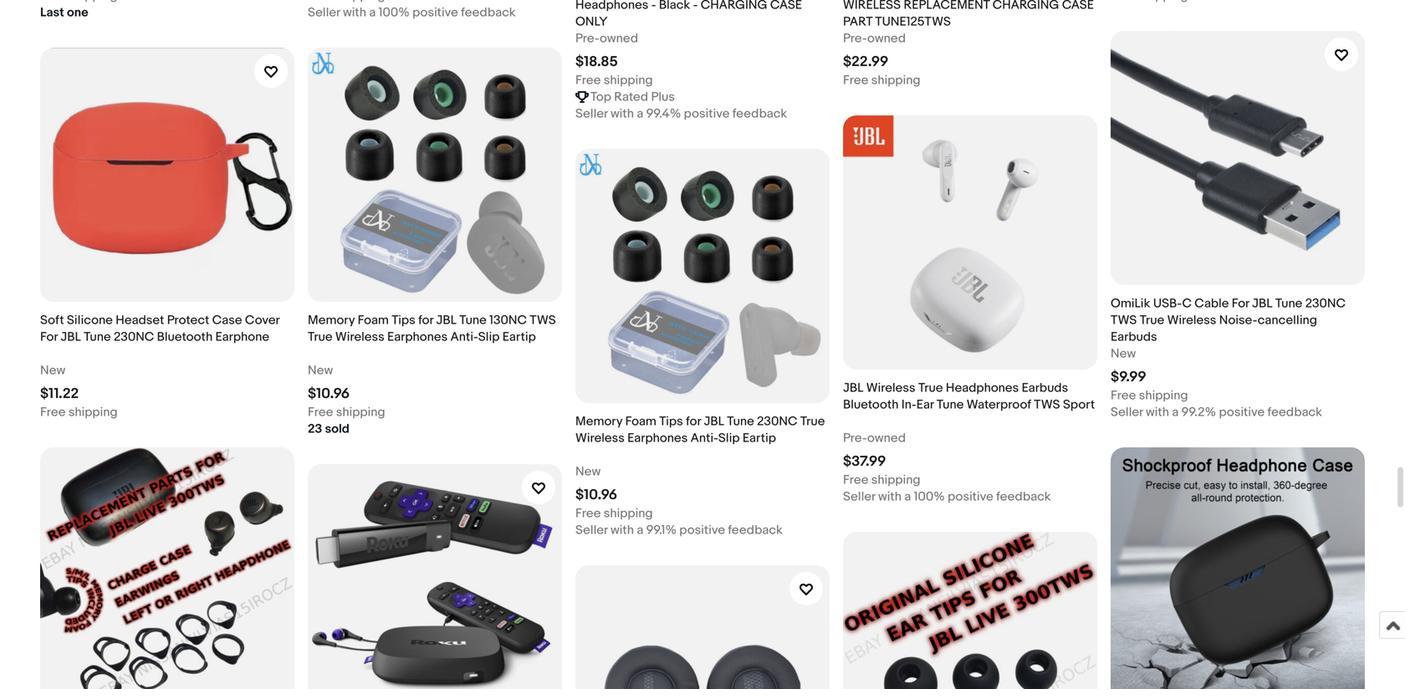 Task type: describe. For each thing, give the bounding box(es) containing it.
pre-owned $37.99 free shipping seller with a 100% positive feedback
[[843, 431, 1051, 505]]

jbl inside soft silicone headset protect case cover for jbl tune 230nc bluetooth earphone
[[60, 330, 81, 345]]

owned for $37.99
[[867, 431, 906, 446]]

a inside omilik usb-c cable for jbl tune 230nc tws true wireless noise-cancelling earbuds new $9.99 free shipping seller with a 99.2% positive feedback
[[1172, 405, 1179, 420]]

bluetooth inside soft silicone headset protect case cover for jbl tune 230nc bluetooth earphone
[[157, 330, 213, 345]]

wireless inside jbl wireless true headphones earbuds bluetooth in-ear tune waterproof tws sport
[[866, 381, 916, 396]]

omilik usb-c cable for jbl tune 230nc tws true wireless noise-cancelling earbuds new $9.99 free shipping seller with a 99.2% positive feedback
[[1111, 296, 1346, 420]]

$18.85
[[575, 53, 618, 71]]

Pre-owned text field
[[843, 430, 906, 447]]

free inside new $10.96 free shipping 23 sold
[[308, 405, 333, 420]]

ear
[[917, 398, 934, 413]]

pre- for $22.99
[[843, 31, 867, 46]]

memory for new $10.96 free shipping 23 sold
[[308, 313, 355, 328]]

jbl inside jbl wireless true headphones earbuds bluetooth in-ear tune waterproof tws sport
[[843, 381, 864, 396]]

slip inside memory foam tips for jbl tune 230nc true wireless earphones anti-slip eartip
[[718, 431, 740, 446]]

for inside soft silicone headset protect case cover for jbl tune 230nc bluetooth earphone
[[40, 330, 58, 345]]

soft silicone headset protect case cover for jbl tune 230nc bluetooth earphone
[[40, 313, 280, 345]]

anti- inside memory foam tips for jbl tune 230nc true wireless earphones anti-slip eartip
[[691, 431, 718, 446]]

free shipping text field for new $10.96 free shipping seller with a 99.1% positive feedback
[[575, 505, 653, 522]]

wireless inside memory foam tips for jbl tune 230nc true wireless earphones anti-slip eartip
[[575, 431, 625, 446]]

seller with a 100% positive feedback
[[308, 5, 516, 20]]

jbl inside omilik usb-c cable for jbl tune 230nc tws true wireless noise-cancelling earbuds new $9.99 free shipping seller with a 99.2% positive feedback
[[1252, 296, 1273, 311]]

for inside omilik usb-c cable for jbl tune 230nc tws true wireless noise-cancelling earbuds new $9.99 free shipping seller with a 99.2% positive feedback
[[1232, 296, 1249, 311]]

Seller with a 99.4% positive feedback text field
[[575, 106, 787, 122]]

seller with a 100% positive feedback link
[[308, 0, 562, 21]]

cable
[[1195, 296, 1229, 311]]

last
[[40, 5, 64, 20]]

eartip inside memory foam tips for jbl tune 230nc true wireless earphones anti-slip eartip
[[743, 431, 776, 446]]

new $10.96 free shipping 23 sold
[[308, 363, 385, 437]]

$11.22
[[40, 385, 79, 403]]

seller inside omilik usb-c cable for jbl tune 230nc tws true wireless noise-cancelling earbuds new $9.99 free shipping seller with a 99.2% positive feedback
[[1111, 405, 1143, 420]]

jbl wireless true headphones earbuds bluetooth in-ear tune waterproof tws sport
[[843, 381, 1095, 413]]

feedback inside new $10.96 free shipping seller with a 99.1% positive feedback
[[728, 523, 783, 538]]

a inside pre-owned $37.99 free shipping seller with a 100% positive feedback
[[904, 490, 911, 505]]

eartip inside memory foam tips for jbl tune 130nc tws true wireless earphones anti-slip eartip
[[503, 330, 536, 345]]

with inside new $10.96 free shipping seller with a 99.1% positive feedback
[[611, 523, 634, 538]]

new for new $10.96 free shipping 23 sold
[[308, 363, 333, 378]]

shipping inside omilik usb-c cable for jbl tune 230nc tws true wireless noise-cancelling earbuds new $9.99 free shipping seller with a 99.2% positive feedback
[[1139, 388, 1188, 403]]

$10.96 text field
[[575, 487, 617, 504]]

free shipping text field for omilik usb-c cable for jbl tune 230nc tws true wireless noise-cancelling earbuds new $9.99 free shipping seller with a 99.2% positive feedback
[[1111, 387, 1188, 404]]

silicone
[[67, 313, 113, 328]]

99.1%
[[646, 523, 677, 538]]

free shipping text field down $22.99
[[843, 72, 921, 89]]

feedback inside omilik usb-c cable for jbl tune 230nc tws true wireless noise-cancelling earbuds new $9.99 free shipping seller with a 99.2% positive feedback
[[1268, 405, 1322, 420]]

sport
[[1063, 398, 1095, 413]]

0 vertical spatial 100%
[[379, 5, 410, 20]]

anti- inside memory foam tips for jbl tune 130nc tws true wireless earphones anti-slip eartip
[[450, 330, 478, 345]]

99.4%
[[646, 106, 681, 121]]

Seller with a 99.1% positive feedback text field
[[575, 522, 783, 539]]

seller with a 99.4% positive feedback
[[575, 106, 787, 121]]

free shipping text field for $11.22
[[40, 404, 118, 421]]

pre-owned text field for $18.85
[[575, 30, 638, 47]]

seller inside pre-owned $37.99 free shipping seller with a 100% positive feedback
[[843, 490, 875, 505]]

Last one text field
[[40, 4, 88, 21]]

a inside new $10.96 free shipping seller with a 99.1% positive feedback
[[637, 523, 643, 538]]

protect
[[167, 313, 209, 328]]

$9.99
[[1111, 369, 1147, 386]]

new text field for omilik usb-c cable for jbl tune 230nc tws true wireless noise-cancelling earbuds new $9.99 free shipping seller with a 99.2% positive feedback
[[1111, 346, 1136, 362]]

shipping inside new $10.96 free shipping seller with a 99.1% positive feedback
[[604, 506, 653, 521]]

earphone
[[215, 330, 269, 345]]

true inside jbl wireless true headphones earbuds bluetooth in-ear tune waterproof tws sport
[[918, 381, 943, 396]]

sold
[[325, 422, 350, 437]]

for for new $10.96 free shipping seller with a 99.1% positive feedback
[[686, 414, 701, 429]]

jbl inside memory foam tips for jbl tune 130nc tws true wireless earphones anti-slip eartip
[[436, 313, 457, 328]]

wireless inside omilik usb-c cable for jbl tune 230nc tws true wireless noise-cancelling earbuds new $9.99 free shipping seller with a 99.2% positive feedback
[[1167, 313, 1217, 328]]

$18.85 text field
[[575, 53, 618, 71]]

free shipping text field for pre-owned $37.99 free shipping seller with a 100% positive feedback
[[843, 472, 921, 489]]

0 vertical spatial seller with a 100% positive feedback text field
[[308, 4, 516, 21]]

rated
[[614, 90, 648, 105]]

wireless inside memory foam tips for jbl tune 130nc tws true wireless earphones anti-slip eartip
[[335, 330, 385, 345]]

shipping inside pre-owned $37.99 free shipping seller with a 100% positive feedback
[[871, 473, 921, 488]]

Top Rated Plus text field
[[591, 89, 675, 106]]

new text field for new $10.96 free shipping 23 sold
[[308, 362, 333, 379]]

foam for new $10.96 free shipping 23 sold
[[358, 313, 389, 328]]

with inside pre-owned $37.99 free shipping seller with a 100% positive feedback
[[878, 490, 902, 505]]

shipping inside pre-owned $18.85 free shipping
[[604, 73, 653, 88]]

pre-owned $22.99 free shipping
[[843, 31, 921, 88]]

tws inside memory foam tips for jbl tune 130nc tws true wireless earphones anti-slip eartip
[[530, 313, 556, 328]]

top rated plus
[[591, 90, 675, 105]]

pre- for $37.99
[[843, 431, 867, 446]]

$10.96 for new $10.96 free shipping 23 sold
[[308, 385, 350, 403]]

case
[[212, 313, 242, 328]]

tune inside soft silicone headset protect case cover for jbl tune 230nc bluetooth earphone
[[84, 330, 111, 345]]

waterproof
[[967, 398, 1031, 413]]

true inside omilik usb-c cable for jbl tune 230nc tws true wireless noise-cancelling earbuds new $9.99 free shipping seller with a 99.2% positive feedback
[[1140, 313, 1165, 328]]

cancelling
[[1258, 313, 1317, 328]]

positive inside text box
[[684, 106, 730, 121]]

memory for new $10.96 free shipping seller with a 99.1% positive feedback
[[575, 414, 623, 429]]

feedback inside text box
[[732, 106, 787, 121]]

23
[[308, 422, 322, 437]]



Task type: locate. For each thing, give the bounding box(es) containing it.
foam for new $10.96 free shipping seller with a 99.1% positive feedback
[[625, 414, 657, 429]]

earbuds inside omilik usb-c cable for jbl tune 230nc tws true wireless noise-cancelling earbuds new $9.99 free shipping seller with a 99.2% positive feedback
[[1111, 330, 1157, 345]]

one
[[67, 5, 88, 20]]

free inside omilik usb-c cable for jbl tune 230nc tws true wireless noise-cancelling earbuds new $9.99 free shipping seller with a 99.2% positive feedback
[[1111, 388, 1136, 403]]

pre- inside "pre-owned $22.99 free shipping"
[[843, 31, 867, 46]]

0 horizontal spatial tips
[[392, 313, 415, 328]]

memory inside memory foam tips for jbl tune 130nc tws true wireless earphones anti-slip eartip
[[308, 313, 355, 328]]

0 vertical spatial for
[[418, 313, 433, 328]]

shipping inside new $10.96 free shipping 23 sold
[[336, 405, 385, 420]]

Pre-owned text field
[[575, 30, 638, 47], [843, 30, 906, 47]]

0 horizontal spatial eartip
[[503, 330, 536, 345]]

tips for new $10.96 free shipping 23 sold
[[392, 313, 415, 328]]

true
[[1140, 313, 1165, 328], [308, 330, 333, 345], [918, 381, 943, 396], [800, 414, 825, 429]]

new for new $10.96 free shipping seller with a 99.1% positive feedback
[[575, 464, 601, 479]]

0 vertical spatial tips
[[392, 313, 415, 328]]

Seller with a 99.2% positive feedback text field
[[1111, 404, 1322, 421]]

1 vertical spatial foam
[[625, 414, 657, 429]]

seller
[[308, 5, 340, 20], [575, 106, 608, 121], [1111, 405, 1143, 420], [843, 490, 875, 505], [575, 523, 608, 538]]

pre-owned text field for $22.99
[[843, 30, 906, 47]]

with
[[343, 5, 366, 20], [611, 106, 634, 121], [1146, 405, 1169, 420], [878, 490, 902, 505], [611, 523, 634, 538]]

owned for $18.85
[[600, 31, 638, 46]]

1 vertical spatial tips
[[659, 414, 683, 429]]

earphones inside memory foam tips for jbl tune 230nc true wireless earphones anti-slip eartip
[[627, 431, 688, 446]]

positive inside new $10.96 free shipping seller with a 99.1% positive feedback
[[679, 523, 725, 538]]

1 horizontal spatial for
[[1232, 296, 1249, 311]]

1 horizontal spatial bluetooth
[[843, 398, 899, 413]]

pre- inside pre-owned $18.85 free shipping
[[575, 31, 600, 46]]

new text field up $9.99 text box
[[1111, 346, 1136, 362]]

true inside memory foam tips for jbl tune 230nc true wireless earphones anti-slip eartip
[[800, 414, 825, 429]]

free shipping text field for $18.85
[[575, 72, 653, 89]]

bluetooth up pre-owned text field
[[843, 398, 899, 413]]

tws right 130nc
[[530, 313, 556, 328]]

$10.96 inside new $10.96 free shipping seller with a 99.1% positive feedback
[[575, 487, 617, 504]]

for up noise-
[[1232, 296, 1249, 311]]

new up $10.96 text field
[[308, 363, 333, 378]]

2 vertical spatial 230nc
[[757, 414, 798, 429]]

0 horizontal spatial free shipping text field
[[40, 404, 118, 421]]

tune inside jbl wireless true headphones earbuds bluetooth in-ear tune waterproof tws sport
[[937, 398, 964, 413]]

$22.99
[[843, 53, 889, 71]]

with inside omilik usb-c cable for jbl tune 230nc tws true wireless noise-cancelling earbuds new $9.99 free shipping seller with a 99.2% positive feedback
[[1146, 405, 1169, 420]]

last one link
[[40, 0, 294, 21]]

0 horizontal spatial seller with a 100% positive feedback text field
[[308, 4, 516, 21]]

c
[[1182, 296, 1192, 311]]

130nc
[[489, 313, 527, 328]]

1 vertical spatial seller with a 100% positive feedback text field
[[843, 489, 1051, 505]]

1 horizontal spatial memory
[[575, 414, 623, 429]]

pre- for $18.85
[[575, 31, 600, 46]]

for
[[1232, 296, 1249, 311], [40, 330, 58, 345]]

feedback
[[461, 5, 516, 20], [732, 106, 787, 121], [1268, 405, 1322, 420], [996, 490, 1051, 505], [728, 523, 783, 538]]

0 vertical spatial earphones
[[387, 330, 448, 345]]

owned inside "pre-owned $22.99 free shipping"
[[867, 31, 906, 46]]

1 horizontal spatial tips
[[659, 414, 683, 429]]

0 horizontal spatial 100%
[[379, 5, 410, 20]]

0 horizontal spatial foam
[[358, 313, 389, 328]]

pre-owned text field up $22.99
[[843, 30, 906, 47]]

0 vertical spatial earbuds
[[1111, 330, 1157, 345]]

memory inside memory foam tips for jbl tune 230nc true wireless earphones anti-slip eartip
[[575, 414, 623, 429]]

Free shipping text field
[[575, 72, 653, 89], [40, 404, 118, 421]]

free down $37.99 "text box"
[[843, 473, 869, 488]]

0 horizontal spatial for
[[418, 313, 433, 328]]

earphones inside memory foam tips for jbl tune 130nc tws true wireless earphones anti-slip eartip
[[387, 330, 448, 345]]

new up $9.99 text box
[[1111, 346, 1136, 362]]

a inside seller with a 100% positive feedback text field
[[369, 5, 376, 20]]

plus
[[651, 90, 675, 105]]

free down $9.99
[[1111, 388, 1136, 403]]

foam inside memory foam tips for jbl tune 230nc true wireless earphones anti-slip eartip
[[625, 414, 657, 429]]

1 pre-owned text field from the left
[[575, 30, 638, 47]]

0 vertical spatial eartip
[[503, 330, 536, 345]]

top
[[591, 90, 611, 105]]

$37.99 text field
[[843, 453, 886, 471]]

tips inside memory foam tips for jbl tune 230nc true wireless earphones anti-slip eartip
[[659, 414, 683, 429]]

free down the $22.99 text field
[[843, 73, 869, 88]]

memory foam tips for jbl tune 130nc tws true wireless earphones anti-slip eartip
[[308, 313, 556, 345]]

2 pre-owned text field from the left
[[843, 30, 906, 47]]

tips
[[392, 313, 415, 328], [659, 414, 683, 429]]

2 horizontal spatial tws
[[1111, 313, 1137, 328]]

$10.96 for new $10.96 free shipping seller with a 99.1% positive feedback
[[575, 487, 617, 504]]

free shipping text field down $37.99 "text box"
[[843, 472, 921, 489]]

230nc inside soft silicone headset protect case cover for jbl tune 230nc bluetooth earphone
[[114, 330, 154, 345]]

0 vertical spatial anti-
[[450, 330, 478, 345]]

last one
[[40, 5, 88, 20]]

0 horizontal spatial anti-
[[450, 330, 478, 345]]

1 horizontal spatial slip
[[718, 431, 740, 446]]

slip up new $10.96 free shipping seller with a 99.1% positive feedback
[[718, 431, 740, 446]]

1 horizontal spatial 100%
[[914, 490, 945, 505]]

memory right cover
[[308, 313, 355, 328]]

tune inside memory foam tips for jbl tune 230nc true wireless earphones anti-slip eartip
[[727, 414, 754, 429]]

new
[[1111, 346, 1136, 362], [40, 363, 65, 378], [308, 363, 333, 378], [575, 464, 601, 479]]

$11.22 text field
[[40, 385, 79, 403]]

None text field
[[308, 0, 385, 4]]

free shipping text field down $11.22 text field
[[40, 404, 118, 421]]

0 horizontal spatial 230nc
[[114, 330, 154, 345]]

tune inside memory foam tips for jbl tune 130nc tws true wireless earphones anti-slip eartip
[[459, 313, 487, 328]]

shipping up 99.2%
[[1139, 388, 1188, 403]]

shipping up sold
[[336, 405, 385, 420]]

1 horizontal spatial anti-
[[691, 431, 718, 446]]

free inside "pre-owned $22.99 free shipping"
[[843, 73, 869, 88]]

1 vertical spatial anti-
[[691, 431, 718, 446]]

1 vertical spatial for
[[40, 330, 58, 345]]

for for new $10.96 free shipping 23 sold
[[418, 313, 433, 328]]

0 horizontal spatial memory
[[308, 313, 355, 328]]

new up $10.96 text box
[[575, 464, 601, 479]]

1 horizontal spatial earphones
[[627, 431, 688, 446]]

tips for new $10.96 free shipping seller with a 99.1% positive feedback
[[659, 414, 683, 429]]

1 horizontal spatial $10.96
[[575, 487, 617, 504]]

23 sold text field
[[308, 421, 350, 438]]

$22.99 text field
[[843, 53, 889, 71]]

shipping up rated
[[604, 73, 653, 88]]

100%
[[379, 5, 410, 20], [914, 490, 945, 505]]

new text field for new $10.96 free shipping seller with a 99.1% positive feedback
[[575, 464, 601, 480]]

pre-owned $18.85 free shipping
[[575, 31, 653, 88]]

$10.96 inside new $10.96 free shipping 23 sold
[[308, 385, 350, 403]]

earphones
[[387, 330, 448, 345], [627, 431, 688, 446]]

None text field
[[40, 0, 118, 4], [1111, 0, 1188, 4], [40, 0, 118, 4], [1111, 0, 1188, 4]]

jbl
[[1252, 296, 1273, 311], [436, 313, 457, 328], [60, 330, 81, 345], [843, 381, 864, 396], [704, 414, 724, 429]]

seller inside new $10.96 free shipping seller with a 99.1% positive feedback
[[575, 523, 608, 538]]

new text field up $11.22 text field
[[40, 362, 65, 379]]

earbuds up the sport
[[1022, 381, 1068, 396]]

free down the $11.22
[[40, 405, 66, 420]]

$10.96
[[308, 385, 350, 403], [575, 487, 617, 504]]

positive inside pre-owned $37.99 free shipping seller with a 100% positive feedback
[[948, 490, 994, 505]]

pre- up the $22.99 text field
[[843, 31, 867, 46]]

shipping down $22.99
[[871, 73, 921, 88]]

positive
[[412, 5, 458, 20], [684, 106, 730, 121], [1219, 405, 1265, 420], [948, 490, 994, 505], [679, 523, 725, 538]]

new inside new $10.96 free shipping 23 sold
[[308, 363, 333, 378]]

230nc inside omilik usb-c cable for jbl tune 230nc tws true wireless noise-cancelling earbuds new $9.99 free shipping seller with a 99.2% positive feedback
[[1305, 296, 1346, 311]]

tws down omilik at the top of page
[[1111, 313, 1137, 328]]

tune inside omilik usb-c cable for jbl tune 230nc tws true wireless noise-cancelling earbuds new $9.99 free shipping seller with a 99.2% positive feedback
[[1275, 296, 1303, 311]]

0 horizontal spatial tws
[[530, 313, 556, 328]]

0 horizontal spatial earbuds
[[1022, 381, 1068, 396]]

free down $18.85
[[575, 73, 601, 88]]

1 vertical spatial earbuds
[[1022, 381, 1068, 396]]

omilik
[[1111, 296, 1151, 311]]

0 vertical spatial slip
[[478, 330, 500, 345]]

pre- inside pre-owned $37.99 free shipping seller with a 100% positive feedback
[[843, 431, 867, 446]]

0 horizontal spatial earphones
[[387, 330, 448, 345]]

slip inside memory foam tips for jbl tune 130nc tws true wireless earphones anti-slip eartip
[[478, 330, 500, 345]]

usb-
[[1153, 296, 1182, 311]]

eartip
[[503, 330, 536, 345], [743, 431, 776, 446]]

1 vertical spatial memory
[[575, 414, 623, 429]]

0 vertical spatial bluetooth
[[157, 330, 213, 345]]

new text field up $10.96 text box
[[575, 464, 601, 480]]

positive inside omilik usb-c cable for jbl tune 230nc tws true wireless noise-cancelling earbuds new $9.99 free shipping seller with a 99.2% positive feedback
[[1219, 405, 1265, 420]]

slip
[[478, 330, 500, 345], [718, 431, 740, 446]]

owned inside pre-owned $37.99 free shipping seller with a 100% positive feedback
[[867, 431, 906, 446]]

bluetooth down protect at left top
[[157, 330, 213, 345]]

100% inside pre-owned $37.99 free shipping seller with a 100% positive feedback
[[914, 490, 945, 505]]

for left 130nc
[[418, 313, 433, 328]]

wireless up $10.96 text box
[[575, 431, 625, 446]]

tips inside memory foam tips for jbl tune 130nc tws true wireless earphones anti-slip eartip
[[392, 313, 415, 328]]

free inside new $11.22 free shipping
[[40, 405, 66, 420]]

seller inside text box
[[575, 106, 608, 121]]

earbuds down omilik at the top of page
[[1111, 330, 1157, 345]]

shipping down $11.22 text field
[[68, 405, 118, 420]]

1 horizontal spatial seller with a 100% positive feedback text field
[[843, 489, 1051, 505]]

with inside text box
[[611, 106, 634, 121]]

0 horizontal spatial for
[[40, 330, 58, 345]]

0 horizontal spatial $10.96
[[308, 385, 350, 403]]

tws inside omilik usb-c cable for jbl tune 230nc tws true wireless noise-cancelling earbuds new $9.99 free shipping seller with a 99.2% positive feedback
[[1111, 313, 1137, 328]]

0 horizontal spatial slip
[[478, 330, 500, 345]]

new $10.96 free shipping seller with a 99.1% positive feedback
[[575, 464, 783, 538]]

$9.99 text field
[[1111, 369, 1147, 386]]

earbuds inside jbl wireless true headphones earbuds bluetooth in-ear tune waterproof tws sport
[[1022, 381, 1068, 396]]

tws left the sport
[[1034, 398, 1060, 413]]

$10.96 text field
[[308, 385, 350, 403]]

owned up $37.99
[[867, 431, 906, 446]]

for inside memory foam tips for jbl tune 230nc true wireless earphones anti-slip eartip
[[686, 414, 701, 429]]

free inside pre-owned $37.99 free shipping seller with a 100% positive feedback
[[843, 473, 869, 488]]

1 vertical spatial for
[[686, 414, 701, 429]]

free inside pre-owned $18.85 free shipping
[[575, 73, 601, 88]]

free down $10.96 text box
[[575, 506, 601, 521]]

tune
[[1275, 296, 1303, 311], [459, 313, 487, 328], [84, 330, 111, 345], [937, 398, 964, 413], [727, 414, 754, 429]]

free
[[575, 73, 601, 88], [843, 73, 869, 88], [1111, 388, 1136, 403], [40, 405, 66, 420], [308, 405, 333, 420], [843, 473, 869, 488], [575, 506, 601, 521]]

Free shipping text field
[[843, 72, 921, 89], [1111, 387, 1188, 404], [308, 404, 385, 421], [843, 472, 921, 489], [575, 505, 653, 522]]

free shipping text field for new $10.96 free shipping 23 sold
[[308, 404, 385, 421]]

none text field inside seller with a 100% positive feedback link
[[308, 0, 385, 4]]

wireless up new $10.96 free shipping 23 sold
[[335, 330, 385, 345]]

new text field up $10.96 text field
[[308, 362, 333, 379]]

for down soft
[[40, 330, 58, 345]]

headset
[[116, 313, 164, 328]]

2 horizontal spatial 230nc
[[1305, 296, 1346, 311]]

foam
[[358, 313, 389, 328], [625, 414, 657, 429]]

owned up $22.99
[[867, 31, 906, 46]]

feedback inside pre-owned $37.99 free shipping seller with a 100% positive feedback
[[996, 490, 1051, 505]]

1 vertical spatial earphones
[[627, 431, 688, 446]]

owned for $22.99
[[867, 31, 906, 46]]

headphones
[[946, 381, 1019, 396]]

230nc
[[1305, 296, 1346, 311], [114, 330, 154, 345], [757, 414, 798, 429]]

shipping inside "pre-owned $22.99 free shipping"
[[871, 73, 921, 88]]

noise-
[[1219, 313, 1258, 328]]

1 horizontal spatial 230nc
[[757, 414, 798, 429]]

free shipping text field down $10.96 text box
[[575, 505, 653, 522]]

wireless
[[1167, 313, 1217, 328], [335, 330, 385, 345], [866, 381, 916, 396], [575, 431, 625, 446]]

1 horizontal spatial free shipping text field
[[575, 72, 653, 89]]

New text field
[[1111, 346, 1136, 362], [40, 362, 65, 379], [308, 362, 333, 379], [575, 464, 601, 480]]

230nc inside memory foam tips for jbl tune 230nc true wireless earphones anti-slip eartip
[[757, 414, 798, 429]]

slip down 130nc
[[478, 330, 500, 345]]

0 vertical spatial 230nc
[[1305, 296, 1346, 311]]

0 vertical spatial for
[[1232, 296, 1249, 311]]

memory foam tips for jbl tune 230nc true wireless earphones anti-slip eartip
[[575, 414, 825, 446]]

new up $11.22 text field
[[40, 363, 65, 378]]

a inside seller with a 99.4% positive feedback text box
[[637, 106, 643, 121]]

pre-owned text field up $18.85 text box
[[575, 30, 638, 47]]

for
[[418, 313, 433, 328], [686, 414, 701, 429]]

pre- up $37.99
[[843, 431, 867, 446]]

0 vertical spatial memory
[[308, 313, 355, 328]]

0 vertical spatial $10.96
[[308, 385, 350, 403]]

0 horizontal spatial bluetooth
[[157, 330, 213, 345]]

in-
[[902, 398, 917, 413]]

free up 23
[[308, 405, 333, 420]]

new inside new $11.22 free shipping
[[40, 363, 65, 378]]

soft
[[40, 313, 64, 328]]

tws
[[530, 313, 556, 328], [1111, 313, 1137, 328], [1034, 398, 1060, 413]]

tws inside jbl wireless true headphones earbuds bluetooth in-ear tune waterproof tws sport
[[1034, 398, 1060, 413]]

1 horizontal spatial eartip
[[743, 431, 776, 446]]

0 vertical spatial foam
[[358, 313, 389, 328]]

1 horizontal spatial tws
[[1034, 398, 1060, 413]]

wireless down c
[[1167, 313, 1217, 328]]

1 vertical spatial eartip
[[743, 431, 776, 446]]

owned up $18.85
[[600, 31, 638, 46]]

for up new $10.96 free shipping seller with a 99.1% positive feedback
[[686, 414, 701, 429]]

1 vertical spatial 230nc
[[114, 330, 154, 345]]

cover
[[245, 313, 280, 328]]

owned inside pre-owned $18.85 free shipping
[[600, 31, 638, 46]]

$37.99
[[843, 453, 886, 471]]

1 horizontal spatial pre-owned text field
[[843, 30, 906, 47]]

bluetooth
[[157, 330, 213, 345], [843, 398, 899, 413]]

shipping down $10.96 text box
[[604, 506, 653, 521]]

1 horizontal spatial for
[[686, 414, 701, 429]]

1 vertical spatial free shipping text field
[[40, 404, 118, 421]]

shipping down $37.99 "text box"
[[871, 473, 921, 488]]

bluetooth inside jbl wireless true headphones earbuds bluetooth in-ear tune waterproof tws sport
[[843, 398, 899, 413]]

free inside new $10.96 free shipping seller with a 99.1% positive feedback
[[575, 506, 601, 521]]

true inside memory foam tips for jbl tune 130nc tws true wireless earphones anti-slip eartip
[[308, 330, 333, 345]]

shipping
[[604, 73, 653, 88], [871, 73, 921, 88], [1139, 388, 1188, 403], [68, 405, 118, 420], [336, 405, 385, 420], [871, 473, 921, 488], [604, 506, 653, 521]]

foam inside memory foam tips for jbl tune 130nc tws true wireless earphones anti-slip eartip
[[358, 313, 389, 328]]

0 horizontal spatial pre-owned text field
[[575, 30, 638, 47]]

1 horizontal spatial earbuds
[[1111, 330, 1157, 345]]

earbuds
[[1111, 330, 1157, 345], [1022, 381, 1068, 396]]

Seller with a 100% positive feedback text field
[[308, 4, 516, 21], [843, 489, 1051, 505]]

free shipping text field up sold
[[308, 404, 385, 421]]

1 vertical spatial 100%
[[914, 490, 945, 505]]

memory up $10.96 text box
[[575, 414, 623, 429]]

wireless up in-
[[866, 381, 916, 396]]

1 vertical spatial $10.96
[[575, 487, 617, 504]]

free shipping text field down $9.99
[[1111, 387, 1188, 404]]

new inside omilik usb-c cable for jbl tune 230nc tws true wireless noise-cancelling earbuds new $9.99 free shipping seller with a 99.2% positive feedback
[[1111, 346, 1136, 362]]

1 vertical spatial slip
[[718, 431, 740, 446]]

new inside new $10.96 free shipping seller with a 99.1% positive feedback
[[575, 464, 601, 479]]

jbl inside memory foam tips for jbl tune 230nc true wireless earphones anti-slip eartip
[[704, 414, 724, 429]]

0 vertical spatial free shipping text field
[[575, 72, 653, 89]]

free shipping text field up top
[[575, 72, 653, 89]]

pre- up $18.85
[[575, 31, 600, 46]]

new $11.22 free shipping
[[40, 363, 118, 420]]

memory
[[308, 313, 355, 328], [575, 414, 623, 429]]

1 vertical spatial bluetooth
[[843, 398, 899, 413]]

pre-
[[575, 31, 600, 46], [843, 31, 867, 46], [843, 431, 867, 446]]

new for new $11.22 free shipping
[[40, 363, 65, 378]]

anti-
[[450, 330, 478, 345], [691, 431, 718, 446]]

with inside text field
[[343, 5, 366, 20]]

shipping inside new $11.22 free shipping
[[68, 405, 118, 420]]

1 horizontal spatial foam
[[625, 414, 657, 429]]

99.2%
[[1182, 405, 1216, 420]]

for inside memory foam tips for jbl tune 130nc tws true wireless earphones anti-slip eartip
[[418, 313, 433, 328]]

a
[[369, 5, 376, 20], [637, 106, 643, 121], [1172, 405, 1179, 420], [904, 490, 911, 505], [637, 523, 643, 538]]

owned
[[600, 31, 638, 46], [867, 31, 906, 46], [867, 431, 906, 446]]



Task type: vqa. For each thing, say whether or not it's contained in the screenshot.


